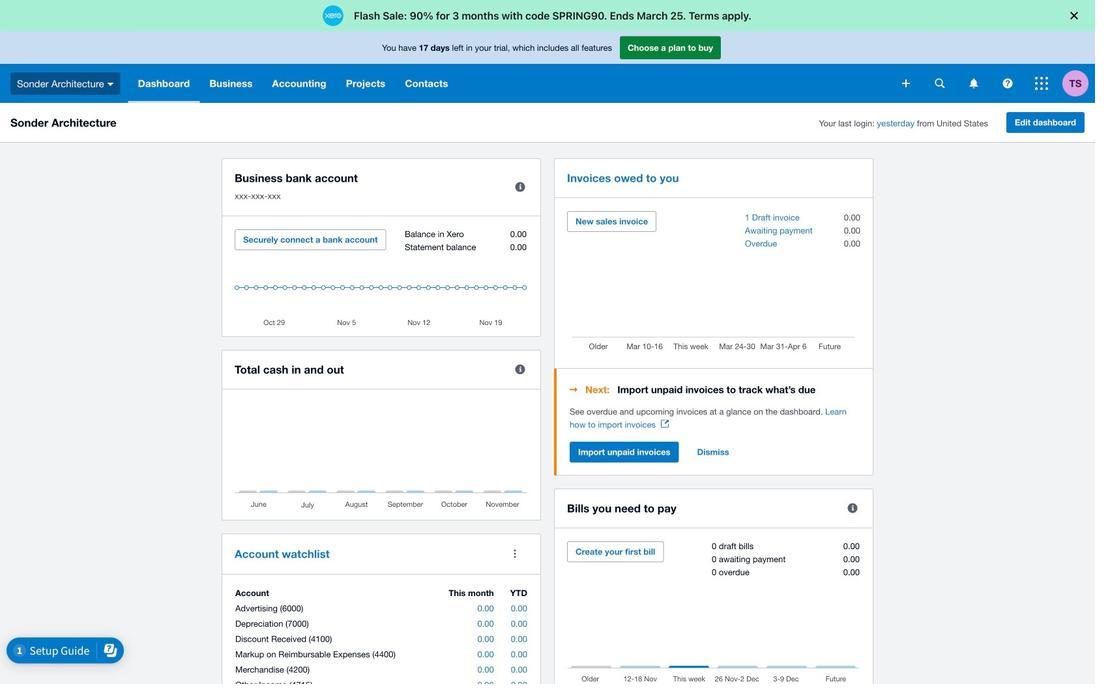 Task type: locate. For each thing, give the bounding box(es) containing it.
heading
[[570, 382, 861, 398]]

svg image
[[970, 79, 979, 88], [903, 80, 911, 87], [107, 83, 114, 86]]

banner
[[0, 31, 1096, 103]]

1 horizontal spatial svg image
[[903, 80, 911, 87]]

empty state of the bills widget with a 'create your first bill' button and an unpopulated column graph. image
[[568, 542, 861, 685]]

svg image
[[1036, 77, 1049, 90], [936, 79, 946, 88], [1004, 79, 1013, 88]]

panel body document
[[570, 406, 861, 432], [570, 406, 861, 432]]

1 horizontal spatial svg image
[[1004, 79, 1013, 88]]

opens in a new tab image
[[661, 420, 669, 428]]

accounts watchlist options image
[[502, 541, 528, 568]]

2 horizontal spatial svg image
[[970, 79, 979, 88]]

dialog
[[0, 0, 1096, 31]]



Task type: describe. For each thing, give the bounding box(es) containing it.
empty state bank feed widget with a tooltip explaining the feature. includes a 'securely connect a bank account' button and a data-less flat line graph marking four weekly dates, indicating future account balance tracking. image
[[235, 230, 528, 327]]

0 horizontal spatial svg image
[[936, 79, 946, 88]]

0 horizontal spatial svg image
[[107, 83, 114, 86]]

empty state widget for the total cash in and out feature, displaying a column graph summarising bank transaction data as total money in versus total money out across all connected bank accounts, enabling a visual comparison of the two amounts. image
[[235, 403, 528, 511]]

2 horizontal spatial svg image
[[1036, 77, 1049, 90]]



Task type: vqa. For each thing, say whether or not it's contained in the screenshot.
second svg image from the right
yes



